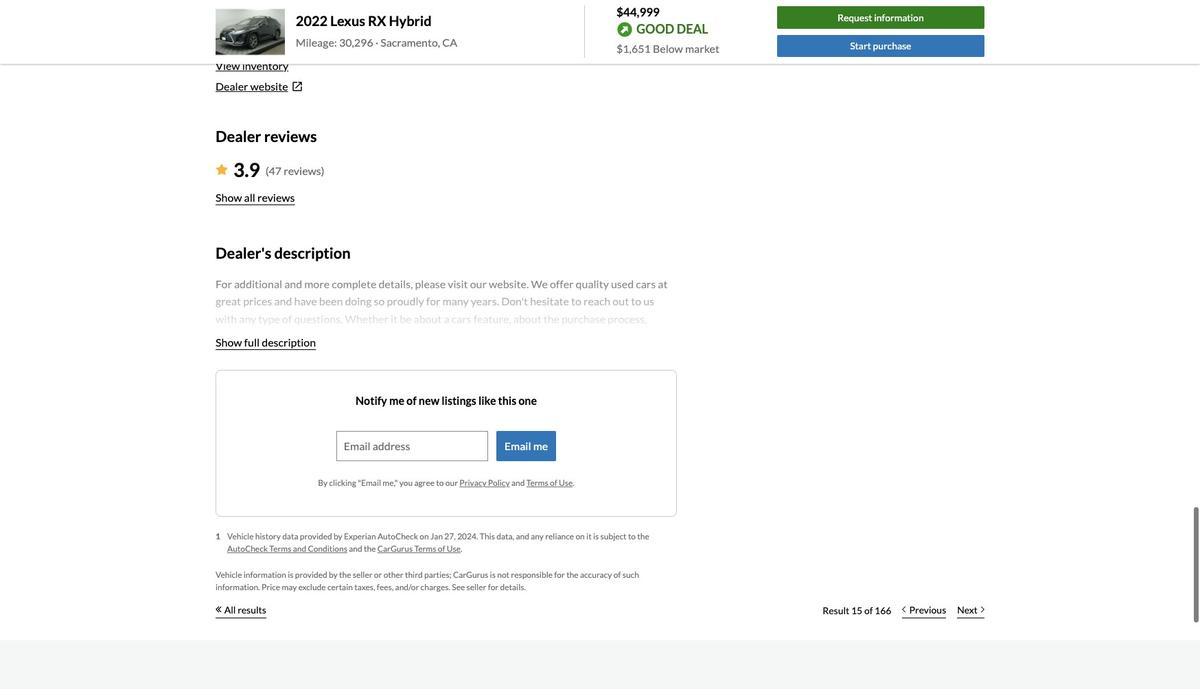 Task type: vqa. For each thing, say whether or not it's contained in the screenshot.
2,300
no



Task type: locate. For each thing, give the bounding box(es) containing it.
dealer's
[[216, 244, 271, 262]]

of left the such
[[614, 570, 621, 580]]

0 vertical spatial .
[[573, 478, 575, 488]]

and/or
[[395, 582, 419, 593]]

1 vertical spatial dealer
[[216, 127, 261, 145]]

privacy
[[460, 478, 486, 488]]

vehicle right 1
[[227, 532, 254, 542]]

terms down jan
[[414, 544, 436, 554]]

cargurus terms of use link
[[377, 544, 461, 554]]

1 horizontal spatial .
[[573, 478, 575, 488]]

autocheck
[[378, 532, 418, 542], [227, 544, 268, 554]]

seller up taxes,
[[353, 570, 373, 580]]

0 horizontal spatial use
[[447, 544, 461, 554]]

0 vertical spatial vehicle
[[227, 532, 254, 542]]

1 vertical spatial autocheck
[[227, 544, 268, 554]]

reviews
[[264, 127, 317, 145], [257, 191, 295, 204]]

for right responsible at the left
[[554, 570, 565, 580]]

1 vertical spatial reviews
[[257, 191, 295, 204]]

. up reliance
[[573, 478, 575, 488]]

0 horizontal spatial autocheck
[[227, 544, 268, 554]]

sacramento,
[[381, 36, 440, 49], [291, 38, 351, 51]]

the
[[637, 532, 649, 542], [364, 544, 376, 554], [339, 570, 351, 580], [567, 570, 579, 580]]

3.9 (47 reviews)
[[233, 158, 324, 181]]

show
[[216, 191, 242, 204], [216, 335, 242, 349]]

1 vertical spatial for
[[488, 582, 499, 593]]

me inside email me button
[[533, 439, 548, 452]]

information up the purchase
[[874, 11, 924, 23]]

is up may
[[288, 570, 294, 580]]

email me button
[[496, 431, 556, 461]]

0 vertical spatial show
[[216, 191, 242, 204]]

parties;
[[424, 570, 452, 580]]

1 horizontal spatial use
[[559, 478, 573, 488]]

2 horizontal spatial terms
[[526, 478, 548, 488]]

information inside vehicle information is provided by the seller or other third parties; cargurus is not responsible for the accuracy of such information. price may exclude certain taxes, fees, and/or charges. see seller for details.
[[244, 570, 286, 580]]

reviews up 3.9 (47 reviews)
[[264, 127, 317, 145]]

results
[[238, 604, 266, 616]]

2 dealer from the top
[[216, 127, 261, 145]]

website
[[250, 80, 288, 93]]

provided up exclude
[[295, 570, 327, 580]]

sacramento, down 2022
[[291, 38, 351, 51]]

see
[[452, 582, 465, 593]]

use up reliance
[[559, 478, 573, 488]]

0 vertical spatial dealer
[[216, 80, 248, 93]]

ca up dealer website 'link'
[[442, 36, 457, 49]]

experian
[[344, 532, 376, 542]]

2 show from the top
[[216, 335, 242, 349]]

show all reviews button
[[216, 184, 295, 212]]

chevron left image
[[902, 606, 906, 613]]

1 horizontal spatial sacramento,
[[381, 36, 440, 49]]

0 vertical spatial reviews
[[264, 127, 317, 145]]

1 vertical spatial to
[[628, 532, 636, 542]]

27,
[[444, 532, 456, 542]]

of down jan
[[438, 544, 445, 554]]

by up the conditions
[[334, 532, 342, 542]]

by up certain
[[329, 570, 338, 580]]

to
[[436, 478, 444, 488], [628, 532, 636, 542]]

information up price
[[244, 570, 286, 580]]

autocheck down history
[[227, 544, 268, 554]]

702-
[[243, 18, 266, 31]]

show left all at top left
[[216, 191, 242, 204]]

. down 2024.
[[461, 544, 462, 554]]

0 vertical spatial provided
[[300, 532, 332, 542]]

use down 27,
[[447, 544, 461, 554]]

1 show from the top
[[216, 191, 242, 204]]

0 horizontal spatial .
[[461, 544, 462, 554]]

1
[[216, 532, 220, 542]]

0 horizontal spatial me
[[389, 394, 404, 407]]

dealer down view
[[216, 80, 248, 93]]

cargurus inside 1 vehicle history data provided by experian autocheck on jan 27, 2024. this data, and any reliance on it is subject to the autocheck terms and conditions and the cargurus terms of use .
[[377, 544, 413, 554]]

1 vertical spatial description
[[262, 335, 316, 349]]

policy
[[488, 478, 510, 488]]

1 horizontal spatial information
[[874, 11, 924, 23]]

star image
[[216, 164, 228, 175]]

dealer
[[216, 80, 248, 93], [216, 127, 261, 145]]

reviews right all at top left
[[257, 191, 295, 204]]

0 vertical spatial for
[[554, 570, 565, 580]]

start purchase button
[[777, 35, 985, 57]]

information inside button
[[874, 11, 924, 23]]

(916) 702-8894 link
[[216, 18, 292, 31]]

3.9
[[233, 158, 260, 181]]

1 horizontal spatial me
[[533, 439, 548, 452]]

it
[[586, 532, 592, 542]]

0 horizontal spatial seller
[[353, 570, 373, 580]]

and
[[511, 478, 525, 488], [516, 532, 529, 542], [293, 544, 306, 554], [349, 544, 362, 554]]

data
[[282, 532, 298, 542]]

show for dealer's description
[[216, 335, 242, 349]]

0 vertical spatial me
[[389, 394, 404, 407]]

request information
[[838, 11, 924, 23]]

by
[[334, 532, 342, 542], [329, 570, 338, 580]]

1 horizontal spatial on
[[576, 532, 585, 542]]

1 on from the left
[[420, 532, 429, 542]]

provided up the conditions
[[300, 532, 332, 542]]

mileage:
[[296, 36, 337, 49]]

1 vertical spatial seller
[[467, 582, 486, 593]]

notify
[[356, 394, 387, 407]]

dealer website link
[[216, 78, 677, 95]]

is left not
[[490, 570, 496, 580]]

on left it
[[576, 532, 585, 542]]

0 vertical spatial by
[[334, 532, 342, 542]]

of down email me button at bottom
[[550, 478, 557, 488]]

0 horizontal spatial information
[[244, 570, 286, 580]]

1 vertical spatial .
[[461, 544, 462, 554]]

may
[[282, 582, 297, 593]]

and left any
[[516, 532, 529, 542]]

0 vertical spatial description
[[274, 244, 351, 262]]

new
[[419, 394, 440, 407]]

$1,651
[[617, 42, 651, 55]]

1 vertical spatial cargurus
[[453, 570, 488, 580]]

terms down 'data'
[[269, 544, 291, 554]]

1 vertical spatial by
[[329, 570, 338, 580]]

1 horizontal spatial to
[[628, 532, 636, 542]]

vehicle information is provided by the seller or other third parties; cargurus is not responsible for the accuracy of such information. price may exclude certain taxes, fees, and/or charges. see seller for details.
[[216, 570, 639, 593]]

information
[[874, 11, 924, 23], [244, 570, 286, 580]]

certain
[[327, 582, 353, 593]]

for
[[554, 570, 565, 580], [488, 582, 499, 593]]

me
[[389, 394, 404, 407], [533, 439, 548, 452]]

below
[[653, 42, 683, 55]]

information for vehicle
[[244, 570, 286, 580]]

1 vertical spatial provided
[[295, 570, 327, 580]]

0 horizontal spatial on
[[420, 532, 429, 542]]

lexus
[[330, 13, 365, 29]]

0 vertical spatial to
[[436, 478, 444, 488]]

ca left ·
[[353, 38, 368, 51]]

cargurus
[[377, 544, 413, 554], [453, 570, 488, 580]]

vehicle up information.
[[216, 570, 242, 580]]

of
[[406, 394, 417, 407], [550, 478, 557, 488], [438, 544, 445, 554], [614, 570, 621, 580], [864, 605, 873, 616]]

all
[[224, 604, 236, 616]]

of right the 15
[[864, 605, 873, 616]]

is right it
[[593, 532, 599, 542]]

responsible
[[511, 570, 553, 580]]

on left jan
[[420, 532, 429, 542]]

our
[[445, 478, 458, 488]]

show left full at the left of the page
[[216, 335, 242, 349]]

good deal
[[636, 21, 708, 36]]

1 vertical spatial vehicle
[[216, 570, 242, 580]]

additional information
[[216, 506, 325, 519]]

0 vertical spatial cargurus
[[377, 544, 413, 554]]

by inside vehicle information is provided by the seller or other third parties; cargurus is not responsible for the accuracy of such information. price may exclude certain taxes, fees, and/or charges. see seller for details.
[[329, 570, 338, 580]]

$1,651 below market
[[617, 42, 719, 55]]

1 vertical spatial use
[[447, 544, 461, 554]]

notify me of new listings like this one
[[356, 394, 537, 407]]

8894
[[266, 18, 292, 31]]

request
[[838, 11, 872, 23]]

terms down email me button at bottom
[[526, 478, 548, 488]]

terms
[[526, 478, 548, 488], [269, 544, 291, 554], [414, 544, 436, 554]]

1 horizontal spatial ca
[[442, 36, 457, 49]]

to right subject
[[628, 532, 636, 542]]

30,296
[[339, 36, 373, 49]]

2 on from the left
[[576, 532, 585, 542]]

sacramento, down hybrid
[[381, 36, 440, 49]]

1 horizontal spatial for
[[554, 570, 565, 580]]

me right notify on the left bottom of the page
[[389, 394, 404, 407]]

full
[[244, 335, 260, 349]]

cargurus up "other" on the bottom of the page
[[377, 544, 413, 554]]

description
[[274, 244, 351, 262], [262, 335, 316, 349]]

1 dealer from the top
[[216, 80, 248, 93]]

result
[[823, 605, 849, 616]]

dealer inside 'link'
[[216, 80, 248, 93]]

start purchase
[[850, 40, 911, 52]]

me right email
[[533, 439, 548, 452]]

show all reviews
[[216, 191, 295, 204]]

for down not
[[488, 582, 499, 593]]

0 vertical spatial seller
[[353, 570, 373, 580]]

vehicle
[[227, 532, 254, 542], [216, 570, 242, 580]]

accuracy
[[580, 570, 612, 580]]

is
[[593, 532, 599, 542], [288, 570, 294, 580], [490, 570, 496, 580]]

provided
[[300, 532, 332, 542], [295, 570, 327, 580]]

1 horizontal spatial cargurus
[[453, 570, 488, 580]]

dealer up 3.9
[[216, 127, 261, 145]]

to left our
[[436, 478, 444, 488]]

95823
[[370, 38, 402, 51]]

seller right see
[[467, 582, 486, 593]]

cargurus up see
[[453, 570, 488, 580]]

2 horizontal spatial is
[[593, 532, 599, 542]]

one
[[519, 394, 537, 407]]

3655 florin rd sacramento, ca 95823
[[216, 38, 402, 51]]

0 vertical spatial use
[[559, 478, 573, 488]]

history
[[255, 532, 281, 542]]

0 vertical spatial information
[[874, 11, 924, 23]]

view inventory link
[[216, 59, 289, 72]]

. inside 1 vehicle history data provided by experian autocheck on jan 27, 2024. this data, and any reliance on it is subject to the autocheck terms and conditions and the cargurus terms of use .
[[461, 544, 462, 554]]

rd
[[274, 38, 287, 51]]

1 vertical spatial me
[[533, 439, 548, 452]]

1 vertical spatial information
[[244, 570, 286, 580]]

on
[[420, 532, 429, 542], [576, 532, 585, 542]]

1 vertical spatial show
[[216, 335, 242, 349]]

by clicking "email me," you agree to our privacy policy and terms of use .
[[318, 478, 575, 488]]

autocheck up the cargurus terms of use link
[[378, 532, 418, 542]]

taxes,
[[354, 582, 375, 593]]

is inside 1 vehicle history data provided by experian autocheck on jan 27, 2024. this data, and any reliance on it is subject to the autocheck terms and conditions and the cargurus terms of use .
[[593, 532, 599, 542]]

0 vertical spatial autocheck
[[378, 532, 418, 542]]

0 horizontal spatial cargurus
[[377, 544, 413, 554]]



Task type: describe. For each thing, give the bounding box(es) containing it.
ca inside 2022 lexus rx hybrid mileage: 30,296 · sacramento, ca
[[442, 36, 457, 49]]

agree
[[414, 478, 435, 488]]

and down 'data'
[[293, 544, 306, 554]]

previous
[[909, 604, 946, 616]]

and right policy at the bottom left of the page
[[511, 478, 525, 488]]

of inside vehicle information is provided by the seller or other third parties; cargurus is not responsible for the accuracy of such information. price may exclude certain taxes, fees, and/or charges. see seller for details.
[[614, 570, 621, 580]]

of inside 1 vehicle history data provided by experian autocheck on jan 27, 2024. this data, and any reliance on it is subject to the autocheck terms and conditions and the cargurus terms of use .
[[438, 544, 445, 554]]

jan
[[430, 532, 443, 542]]

reviews)
[[284, 164, 324, 177]]

1 horizontal spatial is
[[490, 570, 496, 580]]

like
[[478, 394, 496, 407]]

not
[[497, 570, 509, 580]]

information for request
[[874, 11, 924, 23]]

(916) 702-8894
[[216, 18, 292, 31]]

0 horizontal spatial to
[[436, 478, 444, 488]]

vehicle inside vehicle information is provided by the seller or other third parties; cargurus is not responsible for the accuracy of such information. price may exclude certain taxes, fees, and/or charges. see seller for details.
[[216, 570, 242, 580]]

to inside 1 vehicle history data provided by experian autocheck on jan 27, 2024. this data, and any reliance on it is subject to the autocheck terms and conditions and the cargurus terms of use .
[[628, 532, 636, 542]]

show for dealer reviews
[[216, 191, 242, 204]]

terms of use link
[[526, 478, 573, 488]]

previous link
[[897, 595, 952, 626]]

sacramento, inside 2022 lexus rx hybrid mileage: 30,296 · sacramento, ca
[[381, 36, 440, 49]]

show full description
[[216, 335, 316, 349]]

(916)
[[216, 18, 241, 31]]

next link
[[952, 595, 990, 626]]

the right subject
[[637, 532, 649, 542]]

additional
[[216, 506, 266, 519]]

any
[[531, 532, 544, 542]]

1 horizontal spatial seller
[[467, 582, 486, 593]]

florin
[[243, 38, 272, 51]]

all results link
[[216, 595, 266, 626]]

exclude
[[298, 582, 326, 593]]

provided inside vehicle information is provided by the seller or other third parties; cargurus is not responsible for the accuracy of such information. price may exclude certain taxes, fees, and/or charges. see seller for details.
[[295, 570, 327, 580]]

email
[[505, 439, 531, 452]]

chevron double left image
[[216, 606, 222, 613]]

0 horizontal spatial ca
[[353, 38, 368, 51]]

2024.
[[457, 532, 478, 542]]

use inside 1 vehicle history data provided by experian autocheck on jan 27, 2024. this data, and any reliance on it is subject to the autocheck terms and conditions and the cargurus terms of use .
[[447, 544, 461, 554]]

the left the accuracy
[[567, 570, 579, 580]]

third
[[405, 570, 423, 580]]

listings
[[442, 394, 476, 407]]

autocheck terms and conditions link
[[227, 544, 347, 554]]

all
[[244, 191, 255, 204]]

me,"
[[383, 478, 398, 488]]

purchase
[[873, 40, 911, 52]]

clicking
[[329, 478, 356, 488]]

or
[[374, 570, 382, 580]]

me for notify
[[389, 394, 404, 407]]

15
[[851, 605, 862, 616]]

market
[[685, 42, 719, 55]]

"email
[[358, 478, 381, 488]]

email me
[[505, 439, 548, 452]]

cargurus inside vehicle information is provided by the seller or other third parties; cargurus is not responsible for the accuracy of such information. price may exclude certain taxes, fees, and/or charges. see seller for details.
[[453, 570, 488, 580]]

deal
[[677, 21, 708, 36]]

view inventory
[[216, 59, 289, 72]]

dealer for dealer website
[[216, 80, 248, 93]]

this
[[498, 394, 516, 407]]

chevron right image
[[981, 606, 985, 613]]

2022
[[296, 13, 328, 29]]

conditions
[[308, 544, 347, 554]]

1 horizontal spatial autocheck
[[378, 532, 418, 542]]

dealer for dealer reviews
[[216, 127, 261, 145]]

details.
[[500, 582, 526, 593]]

0 horizontal spatial is
[[288, 570, 294, 580]]

3655
[[216, 38, 241, 51]]

next
[[957, 604, 978, 616]]

by
[[318, 478, 328, 488]]

all results
[[224, 604, 266, 616]]

you
[[399, 478, 413, 488]]

me for email
[[533, 439, 548, 452]]

166
[[875, 605, 891, 616]]

vehicle inside 1 vehicle history data provided by experian autocheck on jan 27, 2024. this data, and any reliance on it is subject to the autocheck terms and conditions and the cargurus terms of use .
[[227, 532, 254, 542]]

result 15 of 166
[[823, 605, 891, 616]]

dealer website
[[216, 80, 288, 93]]

good
[[636, 21, 674, 36]]

dealer's description
[[216, 244, 351, 262]]

0 horizontal spatial sacramento,
[[291, 38, 351, 51]]

0 horizontal spatial for
[[488, 582, 499, 593]]

start
[[850, 40, 871, 52]]

rx
[[368, 13, 386, 29]]

privacy policy link
[[460, 478, 510, 488]]

reviews inside show all reviews button
[[257, 191, 295, 204]]

description inside button
[[262, 335, 316, 349]]

$44,999
[[617, 5, 660, 19]]

reliance
[[545, 532, 574, 542]]

show full description button
[[216, 329, 316, 356]]

the down "experian"
[[364, 544, 376, 554]]

(47
[[266, 164, 282, 177]]

price
[[262, 582, 280, 593]]

subject
[[600, 532, 627, 542]]

2022 lexus rx hybrid image
[[216, 6, 285, 58]]

information
[[268, 506, 325, 519]]

Email address email field
[[337, 432, 487, 460]]

such
[[622, 570, 639, 580]]

the up certain
[[339, 570, 351, 580]]

and down "experian"
[[349, 544, 362, 554]]

0 horizontal spatial terms
[[269, 544, 291, 554]]

by inside 1 vehicle history data provided by experian autocheck on jan 27, 2024. this data, and any reliance on it is subject to the autocheck terms and conditions and the cargurus terms of use .
[[334, 532, 342, 542]]

information.
[[216, 582, 260, 593]]

1 vehicle history data provided by experian autocheck on jan 27, 2024. this data, and any reliance on it is subject to the autocheck terms and conditions and the cargurus terms of use .
[[216, 532, 649, 554]]

1 horizontal spatial terms
[[414, 544, 436, 554]]

hybrid
[[389, 13, 432, 29]]

provided inside 1 vehicle history data provided by experian autocheck on jan 27, 2024. this data, and any reliance on it is subject to the autocheck terms and conditions and the cargurus terms of use .
[[300, 532, 332, 542]]

charges.
[[421, 582, 450, 593]]

of left the new on the left bottom of page
[[406, 394, 417, 407]]



